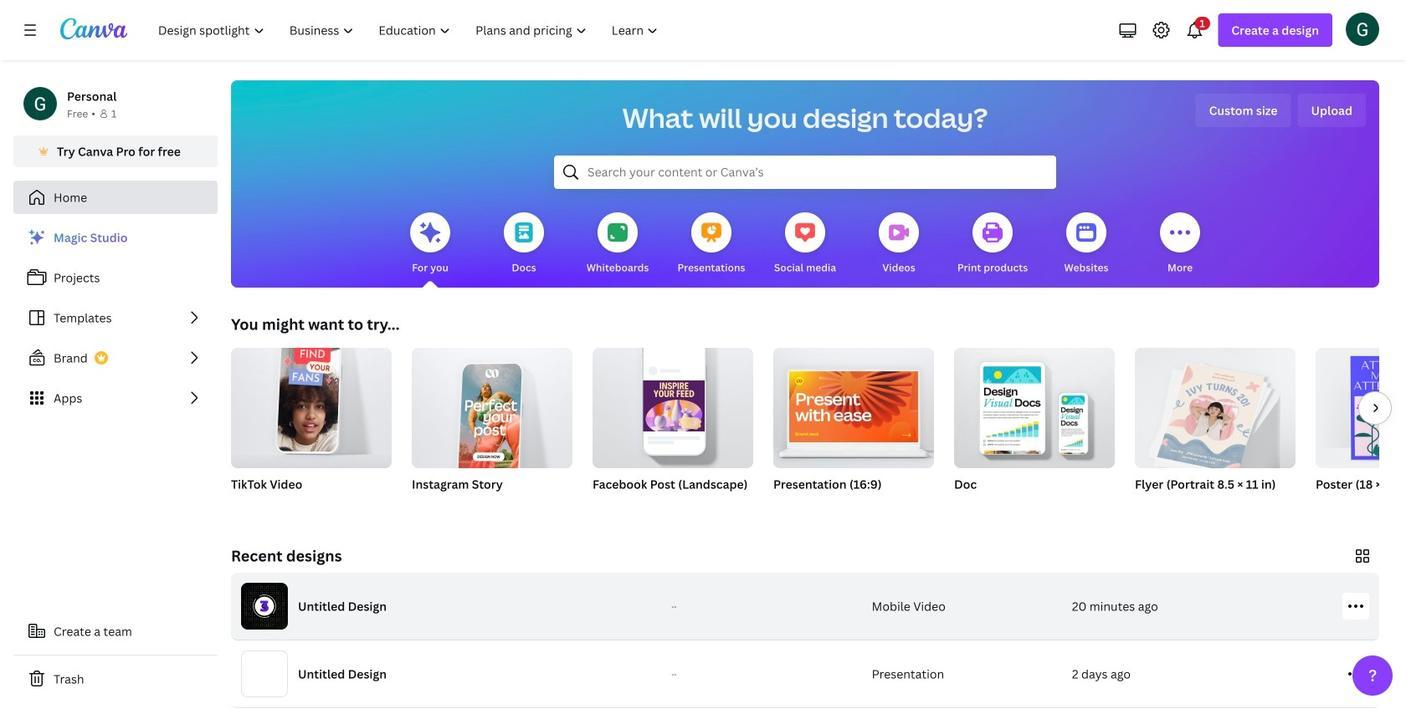 Task type: vqa. For each thing, say whether or not it's contained in the screenshot.
Brand button on the left
no



Task type: describe. For each thing, give the bounding box(es) containing it.
top level navigation element
[[147, 13, 673, 47]]

greg robinson image
[[1346, 12, 1380, 46]]



Task type: locate. For each thing, give the bounding box(es) containing it.
list
[[13, 221, 218, 415]]

Search search field
[[588, 157, 1023, 188]]

None search field
[[554, 156, 1056, 189]]

group
[[231, 338, 392, 514], [231, 338, 392, 469], [412, 342, 573, 514], [412, 342, 573, 479], [593, 342, 753, 514], [593, 342, 753, 469], [774, 342, 934, 514], [774, 342, 934, 469], [954, 342, 1115, 514], [954, 342, 1115, 469], [1135, 342, 1296, 514], [1135, 342, 1296, 474], [1316, 348, 1406, 514], [1316, 348, 1406, 469]]



